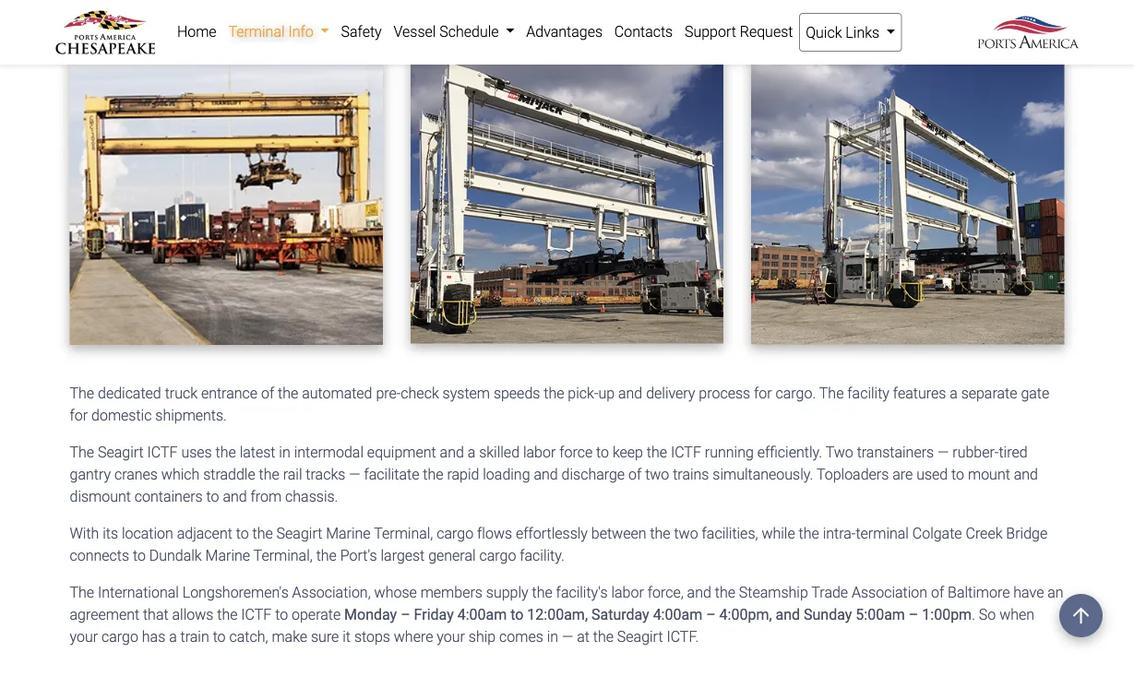 Task type: vqa. For each thing, say whether or not it's contained in the screenshot.
#6's Video
no



Task type: locate. For each thing, give the bounding box(es) containing it.
the left intra-
[[799, 525, 819, 542]]

the
[[278, 384, 298, 402], [544, 384, 564, 402], [216, 444, 236, 461], [647, 444, 667, 461], [259, 466, 279, 483], [423, 466, 443, 483], [252, 525, 273, 542], [650, 525, 670, 542], [799, 525, 819, 542], [316, 547, 337, 564], [532, 584, 552, 601], [715, 584, 735, 601], [217, 606, 238, 623], [593, 628, 614, 646]]

pick-
[[568, 384, 598, 402]]

marine up port's
[[326, 525, 371, 542]]

your
[[70, 628, 98, 646], [437, 628, 465, 646]]

​the dedicated truck entrance of the automated pre-check system speeds the pick-up and delivery process for cargo. the facility features a separate gate for domestic shipments.
[[70, 384, 1049, 424]]

for
[[754, 384, 772, 402], [70, 407, 88, 424]]

0 vertical spatial a
[[950, 384, 958, 402]]

cargo up general
[[437, 525, 474, 542]]

make
[[272, 628, 307, 646]]

sunday
[[804, 606, 852, 623]]

0 horizontal spatial a
[[169, 628, 177, 646]]

facilitate
[[364, 466, 419, 483]]

info
[[288, 23, 314, 40]]

1 vertical spatial of
[[628, 466, 642, 483]]

are
[[892, 466, 913, 483]]

0 horizontal spatial 4:00am
[[457, 606, 507, 623]]

1 vertical spatial —
[[349, 466, 360, 483]]

0 vertical spatial marine
[[326, 525, 371, 542]]

0 horizontal spatial two
[[645, 466, 669, 483]]

cargo down agreement
[[102, 628, 138, 646]]

4:00am up ictf. on the right of page
[[653, 606, 702, 623]]

operate
[[292, 606, 341, 623]]

1 horizontal spatial your
[[437, 628, 465, 646]]

seagirt inside the seagirt ictf uses the latest in intermodal equipment and a skilled labor force to keep the ictf running efficiently. two transtainers — rubber-tired gantry cranes which straddle the rail tracks — facilitate the rapid loading and discharge of two trains simultaneously. toploaders are used to mount and dismount containers to and from chassis.
[[98, 444, 144, 461]]

2 vertical spatial of
[[931, 584, 944, 601]]

agreement
[[70, 606, 139, 623]]

automated
[[302, 384, 372, 402]]

4:00am up ship
[[457, 606, 507, 623]]

4:00pm,
[[719, 606, 772, 623]]

1 horizontal spatial for
[[754, 384, 772, 402]]

of up 1:00pm
[[931, 584, 944, 601]]

2 horizontal spatial cargo
[[479, 547, 516, 564]]

1 vertical spatial two
[[674, 525, 698, 542]]

the inside the international longshoremen's association, whose members supply the facility's labor force, and the steamship trade association of baltimore have an agreement that allows the ictf to operate
[[70, 584, 94, 601]]

0 vertical spatial cargo
[[437, 525, 474, 542]]

for down ​the
[[70, 407, 88, 424]]

latest
[[240, 444, 275, 461]]

1 vertical spatial cargo
[[479, 547, 516, 564]]

– up "where"
[[401, 606, 410, 623]]

1 vertical spatial labor
[[611, 584, 644, 601]]

2 vertical spatial seagirt
[[617, 628, 663, 646]]

the up straddle
[[216, 444, 236, 461]]

ictf up catch,
[[241, 606, 272, 623]]

home link
[[171, 13, 222, 50]]

seagirt down chassis.
[[276, 525, 322, 542]]

contacts link
[[608, 13, 679, 50]]

labor
[[523, 444, 556, 461], [611, 584, 644, 601]]

and right force,
[[687, 584, 711, 601]]

– down association
[[909, 606, 918, 623]]

ictf up trains
[[671, 444, 701, 461]]

.
[[972, 606, 975, 623]]

1 – from the left
[[401, 606, 410, 623]]

ictf.
[[667, 628, 699, 646]]

a inside '​the dedicated truck entrance of the automated pre-check system speeds the pick-up and delivery process for cargo. the facility features a separate gate for domestic shipments.'
[[950, 384, 958, 402]]

and right up
[[618, 384, 642, 402]]

labor up "saturday"
[[611, 584, 644, 601]]

general
[[428, 547, 476, 564]]

0 horizontal spatial —
[[349, 466, 360, 483]]

allows
[[172, 606, 213, 623]]

equipment
[[367, 444, 436, 461]]

0 horizontal spatial your
[[70, 628, 98, 646]]

the up 'gantry'
[[70, 444, 94, 461]]

0 vertical spatial the
[[819, 384, 844, 402]]

seagirt
[[98, 444, 144, 461], [276, 525, 322, 542], [617, 628, 663, 646]]

to up make
[[275, 606, 288, 623]]

1 horizontal spatial cargo
[[437, 525, 474, 542]]

2 vertical spatial a
[[169, 628, 177, 646]]

two inside ​with its location adjacent to the seagirt marine terminal, cargo flows effortlessly between the two facilities, while the intra-terminal colgate creek bridge connects to dundalk marine terminal, the port's largest general cargo facility.
[[674, 525, 698, 542]]

0 vertical spatial in
[[279, 444, 290, 461]]

to right train
[[213, 628, 226, 646]]

the left rapid
[[423, 466, 443, 483]]

process
[[699, 384, 750, 402]]

1 horizontal spatial terminal,
[[374, 525, 433, 542]]

and down tired
[[1014, 466, 1038, 483]]

0 horizontal spatial labor
[[523, 444, 556, 461]]

0 horizontal spatial cargo
[[102, 628, 138, 646]]

labor left force
[[523, 444, 556, 461]]

2 vertical spatial the
[[70, 584, 94, 601]]

intra-
[[823, 525, 856, 542]]

sure
[[311, 628, 339, 646]]

1 vertical spatial for
[[70, 407, 88, 424]]

vessel schedule
[[394, 23, 502, 40]]

1 horizontal spatial of
[[628, 466, 642, 483]]

rapid
[[447, 466, 479, 483]]

in down 12:00am,
[[547, 628, 558, 646]]

a right features
[[950, 384, 958, 402]]

baltimore
[[948, 584, 1010, 601]]

the up agreement
[[70, 584, 94, 601]]

the seagirt ictf uses the latest in intermodal equipment and a skilled labor force to keep the ictf running efficiently. two transtainers — rubber-tired gantry cranes which straddle the rail tracks — facilitate the rapid loading and discharge of two trains simultaneously. toploaders are used to mount and dismount containers to and from chassis.
[[70, 444, 1038, 505]]

and down steamship
[[776, 606, 800, 623]]

— left at
[[562, 628, 573, 646]]

2 horizontal spatial ictf terminal image
[[751, 55, 1064, 345]]

1 4:00am from the left
[[457, 606, 507, 623]]

1 horizontal spatial two
[[674, 525, 698, 542]]

1 horizontal spatial –
[[706, 606, 716, 623]]

1 vertical spatial marine
[[205, 547, 250, 564]]

2 your from the left
[[437, 628, 465, 646]]

system
[[443, 384, 490, 402]]

trade
[[811, 584, 848, 601]]

2 horizontal spatial ictf
[[671, 444, 701, 461]]

—
[[938, 444, 949, 461], [349, 466, 360, 483], [562, 628, 573, 646]]

the down from
[[252, 525, 273, 542]]

has
[[142, 628, 165, 646]]

comes
[[499, 628, 543, 646]]

terminal, up largest
[[374, 525, 433, 542]]

0 vertical spatial two
[[645, 466, 669, 483]]

marine down adjacent
[[205, 547, 250, 564]]

a up rapid
[[468, 444, 475, 461]]

0 horizontal spatial for
[[70, 407, 88, 424]]

— right tracks on the bottom left of the page
[[349, 466, 360, 483]]

0 horizontal spatial in
[[279, 444, 290, 461]]

0 horizontal spatial seagirt
[[98, 444, 144, 461]]

the up 12:00am,
[[532, 584, 552, 601]]

1 vertical spatial the
[[70, 444, 94, 461]]

0 horizontal spatial of
[[261, 384, 274, 402]]

1 vertical spatial a
[[468, 444, 475, 461]]

your down agreement
[[70, 628, 98, 646]]

links
[[846, 24, 879, 41]]

dedicated
[[98, 384, 161, 402]]

the left port's
[[316, 547, 337, 564]]

— up used
[[938, 444, 949, 461]]

terminal, up the longshoremen's
[[253, 547, 313, 564]]

2 horizontal spatial of
[[931, 584, 944, 601]]

2 horizontal spatial seagirt
[[617, 628, 663, 646]]

0 horizontal spatial marine
[[205, 547, 250, 564]]

0 vertical spatial seagirt
[[98, 444, 144, 461]]

members
[[420, 584, 483, 601]]

a inside '. so when your cargo has a train to catch, make sure it stops where your ship comes in — at the seagirt ictf.'
[[169, 628, 177, 646]]

2 horizontal spatial –
[[909, 606, 918, 623]]

1 horizontal spatial ictf terminal image
[[410, 55, 724, 344]]

the for agreement
[[70, 584, 94, 601]]

two left facilities,
[[674, 525, 698, 542]]

effortlessly
[[516, 525, 588, 542]]

1 horizontal spatial ictf
[[241, 606, 272, 623]]

to
[[596, 444, 609, 461], [951, 466, 964, 483], [206, 488, 219, 505], [236, 525, 249, 542], [133, 547, 146, 564], [275, 606, 288, 623], [510, 606, 524, 623], [213, 628, 226, 646]]

longshoremen's
[[182, 584, 289, 601]]

keep
[[613, 444, 643, 461]]

0 horizontal spatial terminal,
[[253, 547, 313, 564]]

in
[[279, 444, 290, 461], [547, 628, 558, 646]]

1 horizontal spatial labor
[[611, 584, 644, 601]]

​with
[[70, 525, 99, 542]]

tired
[[999, 444, 1027, 461]]

stops
[[354, 628, 390, 646]]

seagirt down "monday – friday 4:00am to 12:00am, saturday 4:00am – 4:00pm, and sunday 5:00am – 1:00pm"
[[617, 628, 663, 646]]

0 horizontal spatial –
[[401, 606, 410, 623]]

3 – from the left
[[909, 606, 918, 623]]

for left cargo.
[[754, 384, 772, 402]]

0 vertical spatial for
[[754, 384, 772, 402]]

ictf terminal image
[[70, 55, 383, 345], [410, 55, 724, 344], [751, 55, 1064, 345]]

the left pick-
[[544, 384, 564, 402]]

quick links
[[806, 24, 883, 41]]

cargo down 'flows'
[[479, 547, 516, 564]]

ship
[[469, 628, 496, 646]]

your down friday
[[437, 628, 465, 646]]

request
[[740, 23, 793, 40]]

to up discharge
[[596, 444, 609, 461]]

the
[[819, 384, 844, 402], [70, 444, 94, 461], [70, 584, 94, 601]]

two left trains
[[645, 466, 669, 483]]

and up rapid
[[440, 444, 464, 461]]

shipments.
[[155, 407, 227, 424]]

the right at
[[593, 628, 614, 646]]

to down straddle
[[206, 488, 219, 505]]

0 vertical spatial labor
[[523, 444, 556, 461]]

​with its location adjacent to the seagirt marine terminal, cargo flows effortlessly between the two facilities, while the intra-terminal colgate creek bridge connects to dundalk marine terminal, the port's largest general cargo facility.
[[70, 525, 1047, 564]]

3 ictf terminal image from the left
[[751, 55, 1064, 345]]

vessel
[[394, 23, 436, 40]]

facilities,
[[702, 525, 758, 542]]

the inside the seagirt ictf uses the latest in intermodal equipment and a skilled labor force to keep the ictf running efficiently. two transtainers — rubber-tired gantry cranes which straddle the rail tracks — facilitate the rapid loading and discharge of two trains simultaneously. toploaders are used to mount and dismount containers to and from chassis.
[[70, 444, 94, 461]]

colgate
[[912, 525, 962, 542]]

simultaneously.
[[713, 466, 813, 483]]

. so when your cargo has a train to catch, make sure it stops where your ship comes in — at the seagirt ictf.
[[70, 606, 1034, 646]]

labor inside the international longshoremen's association, whose members supply the facility's labor force, and the steamship trade association of baltimore have an agreement that allows the ictf to operate
[[611, 584, 644, 601]]

the right cargo.
[[819, 384, 844, 402]]

transtainers
[[857, 444, 934, 461]]

used
[[916, 466, 948, 483]]

2 vertical spatial —
[[562, 628, 573, 646]]

seagirt inside '. so when your cargo has a train to catch, make sure it stops where your ship comes in — at the seagirt ictf.'
[[617, 628, 663, 646]]

force
[[559, 444, 593, 461]]

mount
[[968, 466, 1010, 483]]

adjacent
[[177, 525, 232, 542]]

an
[[1048, 584, 1064, 601]]

1 horizontal spatial —
[[562, 628, 573, 646]]

uses
[[181, 444, 212, 461]]

a right has
[[169, 628, 177, 646]]

0 vertical spatial of
[[261, 384, 274, 402]]

1 horizontal spatial 4:00am
[[653, 606, 702, 623]]

ictf up which
[[147, 444, 178, 461]]

1 horizontal spatial in
[[547, 628, 558, 646]]

of right entrance on the bottom left
[[261, 384, 274, 402]]

seagirt up cranes
[[98, 444, 144, 461]]

it
[[343, 628, 351, 646]]

train
[[180, 628, 209, 646]]

in up rail
[[279, 444, 290, 461]]

2 – from the left
[[706, 606, 716, 623]]

1 horizontal spatial seagirt
[[276, 525, 322, 542]]

1 vertical spatial terminal,
[[253, 547, 313, 564]]

–
[[401, 606, 410, 623], [706, 606, 716, 623], [909, 606, 918, 623]]

0 vertical spatial terminal,
[[374, 525, 433, 542]]

safety link
[[335, 13, 388, 50]]

– left 4:00pm,
[[706, 606, 716, 623]]

the inside '. so when your cargo has a train to catch, make sure it stops where your ship comes in — at the seagirt ictf.'
[[593, 628, 614, 646]]

of inside '​the dedicated truck entrance of the automated pre-check system speeds the pick-up and delivery process for cargo. the facility features a separate gate for domestic shipments.'
[[261, 384, 274, 402]]

1 horizontal spatial a
[[468, 444, 475, 461]]

running
[[705, 444, 754, 461]]

the right the between
[[650, 525, 670, 542]]

1 vertical spatial seagirt
[[276, 525, 322, 542]]

vessel schedule link
[[388, 13, 520, 50]]

of down "keep"
[[628, 466, 642, 483]]

2 horizontal spatial —
[[938, 444, 949, 461]]

2 vertical spatial cargo
[[102, 628, 138, 646]]

tab panel
[[56, 0, 1078, 648]]

where
[[394, 628, 433, 646]]

2 horizontal spatial a
[[950, 384, 958, 402]]

0 horizontal spatial ictf terminal image
[[70, 55, 383, 345]]

connects
[[70, 547, 129, 564]]

1 vertical spatial in
[[547, 628, 558, 646]]



Task type: describe. For each thing, give the bounding box(es) containing it.
the for two
[[70, 444, 94, 461]]

the up 4:00pm,
[[715, 584, 735, 601]]

schedule
[[439, 23, 499, 40]]

toploaders
[[817, 466, 889, 483]]

efficiently.
[[757, 444, 822, 461]]

that
[[143, 606, 168, 623]]

0 horizontal spatial ictf
[[147, 444, 178, 461]]

association,
[[292, 584, 371, 601]]

from
[[251, 488, 282, 505]]

and inside the international longshoremen's association, whose members supply the facility's labor force, and the steamship trade association of baltimore have an agreement that allows the ictf to operate
[[687, 584, 711, 601]]

in inside '. so when your cargo has a train to catch, make sure it stops where your ship comes in — at the seagirt ictf.'
[[547, 628, 558, 646]]

intermodal
[[294, 444, 364, 461]]

quick links link
[[799, 13, 902, 52]]

advantages
[[526, 23, 603, 40]]

2 4:00am from the left
[[653, 606, 702, 623]]

force,
[[647, 584, 683, 601]]

have
[[1013, 584, 1044, 601]]

to inside the international longshoremen's association, whose members supply the facility's labor force, and the steamship trade association of baltimore have an agreement that allows the ictf to operate
[[275, 606, 288, 623]]

skilled
[[479, 444, 520, 461]]

​the
[[70, 384, 94, 402]]

cranes
[[114, 466, 158, 483]]

1 ictf terminal image from the left
[[70, 55, 383, 345]]

the international longshoremen's association, whose members supply the facility's labor force, and the steamship trade association of baltimore have an agreement that allows the ictf to operate
[[70, 584, 1064, 623]]

supply
[[486, 584, 528, 601]]

trains
[[673, 466, 709, 483]]

monday
[[344, 606, 397, 623]]

support request
[[685, 23, 793, 40]]

tracks
[[306, 466, 345, 483]]

its
[[103, 525, 118, 542]]

and right loading
[[534, 466, 558, 483]]

bridge
[[1006, 525, 1047, 542]]

1:00pm
[[922, 606, 972, 623]]

tab panel containing ​the dedicated truck entrance of the automated pre-check system speeds the pick-up and delivery process for cargo. the facility features a separate gate for domestic shipments.
[[56, 0, 1078, 648]]

facility's
[[556, 584, 608, 601]]

5:00am
[[856, 606, 905, 623]]

steamship
[[739, 584, 808, 601]]

and inside '​the dedicated truck entrance of the automated pre-check system speeds the pick-up and delivery process for cargo. the facility features a separate gate for domestic shipments.'
[[618, 384, 642, 402]]

the inside '​the dedicated truck entrance of the automated pre-check system speeds the pick-up and delivery process for cargo. the facility features a separate gate for domestic shipments.'
[[819, 384, 844, 402]]

up
[[598, 384, 615, 402]]

to right adjacent
[[236, 525, 249, 542]]

catch,
[[229, 628, 268, 646]]

a inside the seagirt ictf uses the latest in intermodal equipment and a skilled labor force to keep the ictf running efficiently. two transtainers — rubber-tired gantry cranes which straddle the rail tracks — facilitate the rapid loading and discharge of two trains simultaneously. toploaders are used to mount and dismount containers to and from chassis.
[[468, 444, 475, 461]]

the left automated
[[278, 384, 298, 402]]

cargo inside '. so when your cargo has a train to catch, make sure it stops where your ship comes in — at the seagirt ictf.'
[[102, 628, 138, 646]]

creek
[[966, 525, 1003, 542]]

two inside the seagirt ictf uses the latest in intermodal equipment and a skilled labor force to keep the ictf running efficiently. two transtainers — rubber-tired gantry cranes which straddle the rail tracks — facilitate the rapid loading and discharge of two trains simultaneously. toploaders are used to mount and dismount containers to and from chassis.
[[645, 466, 669, 483]]

whose
[[374, 584, 417, 601]]

international
[[98, 584, 179, 601]]

the up from
[[259, 466, 279, 483]]

home
[[177, 23, 216, 40]]

safety
[[341, 23, 382, 40]]

entrance
[[201, 384, 257, 402]]

1 horizontal spatial marine
[[326, 525, 371, 542]]

monday – friday 4:00am to 12:00am, saturday 4:00am – 4:00pm, and sunday 5:00am – 1:00pm
[[344, 606, 972, 623]]

support request link
[[679, 13, 799, 50]]

labor inside the seagirt ictf uses the latest in intermodal equipment and a skilled labor force to keep the ictf running efficiently. two transtainers — rubber-tired gantry cranes which straddle the rail tracks — facilitate the rapid loading and discharge of two trains simultaneously. toploaders are used to mount and dismount containers to and from chassis.
[[523, 444, 556, 461]]

dismount
[[70, 488, 131, 505]]

port's
[[340, 547, 377, 564]]

go to top image
[[1059, 594, 1103, 638]]

gate
[[1021, 384, 1049, 402]]

12:00am,
[[527, 606, 588, 623]]

saturday
[[591, 606, 649, 623]]

seagirt inside ​with its location adjacent to the seagirt marine terminal, cargo flows effortlessly between the two facilities, while the intra-terminal colgate creek bridge connects to dundalk marine terminal, the port's largest general cargo facility.
[[276, 525, 322, 542]]

quick
[[806, 24, 842, 41]]

loading
[[483, 466, 530, 483]]

terminal
[[856, 525, 909, 542]]

domestic
[[91, 407, 152, 424]]

advantages link
[[520, 13, 608, 50]]

the right "keep"
[[647, 444, 667, 461]]

ictf inside the international longshoremen's association, whose members supply the facility's labor force, and the steamship trade association of baltimore have an agreement that allows the ictf to operate
[[241, 606, 272, 623]]

facility
[[847, 384, 889, 402]]

facility.
[[520, 547, 565, 564]]

features
[[893, 384, 946, 402]]

so
[[979, 606, 996, 623]]

speeds
[[494, 384, 540, 402]]

to up comes
[[510, 606, 524, 623]]

in inside the seagirt ictf uses the latest in intermodal equipment and a skilled labor force to keep the ictf running efficiently. two transtainers — rubber-tired gantry cranes which straddle the rail tracks — facilitate the rapid loading and discharge of two trains simultaneously. toploaders are used to mount and dismount containers to and from chassis.
[[279, 444, 290, 461]]

delivery
[[646, 384, 695, 402]]

which
[[161, 466, 200, 483]]

chassis.
[[285, 488, 338, 505]]

rail
[[283, 466, 302, 483]]

largest
[[381, 547, 425, 564]]

dundalk
[[149, 547, 202, 564]]

to down location
[[133, 547, 146, 564]]

containers
[[135, 488, 203, 505]]

check
[[401, 384, 439, 402]]

association
[[852, 584, 927, 601]]

to inside '. so when your cargo has a train to catch, make sure it stops where your ship comes in — at the seagirt ictf.'
[[213, 628, 226, 646]]

of inside the seagirt ictf uses the latest in intermodal equipment and a skilled labor force to keep the ictf running efficiently. two transtainers — rubber-tired gantry cranes which straddle the rail tracks — facilitate the rapid loading and discharge of two trains simultaneously. toploaders are used to mount and dismount containers to and from chassis.
[[628, 466, 642, 483]]

0 vertical spatial —
[[938, 444, 949, 461]]

— inside '. so when your cargo has a train to catch, make sure it stops where your ship comes in — at the seagirt ictf.'
[[562, 628, 573, 646]]

at
[[577, 628, 590, 646]]

to right used
[[951, 466, 964, 483]]

location
[[122, 525, 173, 542]]

terminal info link
[[222, 13, 335, 50]]

rubber-
[[953, 444, 999, 461]]

discharge
[[562, 466, 625, 483]]

truck
[[165, 384, 197, 402]]

between
[[591, 525, 646, 542]]

1 your from the left
[[70, 628, 98, 646]]

of inside the international longshoremen's association, whose members supply the facility's labor force, and the steamship trade association of baltimore have an agreement that allows the ictf to operate
[[931, 584, 944, 601]]

2 ictf terminal image from the left
[[410, 55, 724, 344]]

support
[[685, 23, 736, 40]]

the down the longshoremen's
[[217, 606, 238, 623]]

and down straddle
[[223, 488, 247, 505]]



